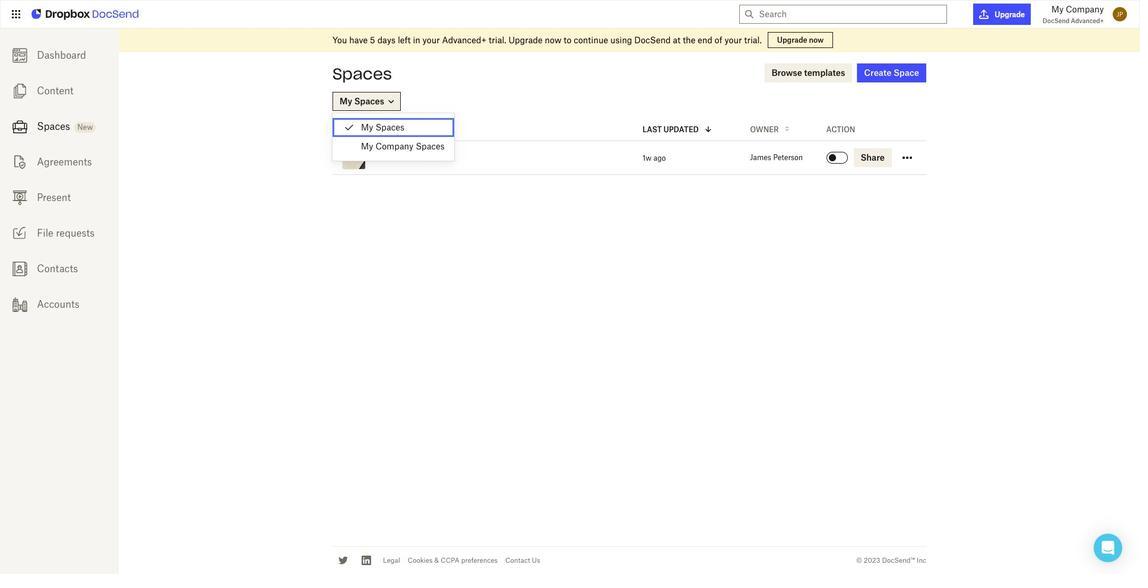 Task type: describe. For each thing, give the bounding box(es) containing it.
1 test from the left
[[389, 152, 404, 162]]

legal
[[383, 557, 400, 565]]

last updated button
[[643, 123, 731, 136]]

my spaces inside popup button
[[340, 96, 384, 106]]

spaces inside radio item
[[376, 122, 405, 132]]

test test test test thumbnail image
[[343, 147, 367, 170]]

3 test from the left
[[424, 152, 439, 162]]

spaces new
[[37, 121, 93, 132]]

updated
[[664, 125, 699, 134]]

left
[[398, 35, 411, 45]]

in
[[413, 35, 420, 45]]

sidebar present image
[[12, 191, 27, 205]]

create
[[864, 68, 892, 78]]

advanced+ inside my company docsend advanced+
[[1071, 17, 1104, 24]]

spaces inside popup button
[[354, 96, 384, 106]]

content link
[[0, 73, 119, 109]]

contact us
[[506, 557, 540, 565]]

inc
[[917, 557, 927, 565]]

1 vertical spatial advanced+
[[442, 35, 487, 45]]

accounts
[[37, 299, 80, 311]]

sidebar dashboard image
[[12, 48, 27, 63]]

the
[[683, 35, 696, 45]]

2023
[[864, 557, 881, 565]]

sidebar contacts image
[[12, 262, 27, 277]]

contacts link
[[0, 251, 119, 287]]

upgrade button
[[974, 4, 1031, 25]]

share button
[[854, 149, 892, 168]]

owner button
[[750, 123, 808, 136]]

present
[[37, 192, 71, 204]]

2 trial. from the left
[[744, 35, 762, 45]]

cookies & ccpa preferences link
[[408, 557, 498, 565]]

test
[[371, 152, 387, 162]]

2 test from the left
[[407, 152, 421, 162]]

my company docsend advanced+
[[1043, 4, 1104, 24]]

company for spaces
[[376, 141, 414, 151]]

sidebar ndas image
[[12, 155, 27, 170]]

cookies
[[408, 557, 433, 565]]

1 your from the left
[[423, 35, 440, 45]]

file requests link
[[0, 216, 119, 251]]

james peterson
[[750, 153, 803, 162]]

space
[[894, 68, 920, 78]]

sidebar documents image
[[12, 84, 27, 98]]

2 your from the left
[[725, 35, 742, 45]]

1 trial. from the left
[[489, 35, 506, 45]]

dashboard link
[[0, 37, 119, 73]]

table containing test test test test
[[333, 118, 927, 175]]

create space button
[[857, 64, 927, 83]]

row containing name
[[333, 118, 927, 141]]

legal link
[[383, 557, 400, 565]]

&
[[435, 557, 439, 565]]

of
[[715, 35, 723, 45]]

upgrade image
[[980, 10, 989, 19]]

spaces up test test test test
[[416, 141, 445, 151]]

to
[[564, 35, 572, 45]]

upgrade for upgrade now
[[777, 36, 808, 45]]

end
[[698, 35, 713, 45]]

test test test test
[[371, 152, 439, 162]]

receive image
[[12, 226, 27, 241]]

sort active image
[[704, 125, 713, 134]]

upgrade for upgrade
[[995, 10, 1025, 19]]

at
[[673, 35, 681, 45]]

browse templates
[[772, 68, 845, 78]]

preferences
[[461, 557, 498, 565]]

create space
[[864, 68, 920, 78]]

my up test
[[361, 141, 373, 151]]

test test test test link
[[371, 152, 439, 163]]

content
[[37, 85, 73, 97]]

using
[[611, 35, 632, 45]]

browse
[[772, 68, 802, 78]]

0 horizontal spatial docsend
[[635, 35, 671, 45]]

peterson
[[773, 153, 803, 162]]



Task type: vqa. For each thing, say whether or not it's contained in the screenshot.
sidebar present ICON
yes



Task type: locate. For each thing, give the bounding box(es) containing it.
accounts link
[[0, 287, 119, 323]]

docsend™
[[882, 557, 915, 565]]

1w
[[643, 154, 652, 162]]

last
[[643, 125, 662, 134]]

1 horizontal spatial upgrade
[[777, 36, 808, 45]]

spaces
[[333, 64, 392, 84], [354, 96, 384, 106], [37, 121, 70, 132], [376, 122, 405, 132], [416, 141, 445, 151]]

last updated
[[643, 125, 699, 134]]

my right upgrade button
[[1052, 4, 1064, 14]]

name
[[342, 125, 365, 134]]

1 horizontal spatial your
[[725, 35, 742, 45]]

spaces up my company spaces at the left top of the page
[[376, 122, 405, 132]]

contact
[[506, 557, 530, 565]]

sidebar spaces image
[[12, 119, 27, 134]]

0 vertical spatial company
[[1066, 4, 1104, 14]]

1 horizontal spatial now
[[809, 36, 824, 45]]

0 horizontal spatial company
[[376, 141, 414, 151]]

0 vertical spatial my spaces
[[340, 96, 384, 106]]

your
[[423, 35, 440, 45], [725, 35, 742, 45]]

templates
[[804, 68, 845, 78]]

upgrade
[[995, 10, 1025, 19], [509, 35, 543, 45], [777, 36, 808, 45]]

1 horizontal spatial advanced+
[[1071, 17, 1104, 24]]

my up name
[[340, 96, 352, 106]]

docsend right upgrade button
[[1043, 17, 1070, 24]]

company inside my company docsend advanced+
[[1066, 4, 1104, 14]]

docsend left "at"
[[635, 35, 671, 45]]

my inside popup button
[[340, 96, 352, 106]]

my spaces button
[[333, 92, 401, 111]]

james
[[750, 153, 772, 162]]

sidebar accounts image
[[12, 297, 27, 312]]

spaces up my spaces popup button
[[333, 64, 392, 84]]

row containing test test test test
[[333, 141, 927, 175]]

upgrade now link
[[768, 32, 834, 48]]

company for docsend
[[1066, 4, 1104, 14]]

2 row from the top
[[333, 141, 927, 175]]

0 horizontal spatial now
[[545, 35, 562, 45]]

share
[[861, 153, 885, 163]]

present link
[[0, 180, 119, 216]]

my spaces inside radio item
[[361, 122, 405, 132]]

table
[[333, 118, 927, 175]]

©
[[856, 557, 862, 565]]

row up 1w
[[333, 118, 927, 141]]

us
[[532, 557, 540, 565]]

0 vertical spatial advanced+
[[1071, 17, 1104, 24]]

2 horizontal spatial test
[[424, 152, 439, 162]]

days
[[378, 35, 396, 45]]

agreements
[[37, 156, 92, 168]]

browse templates button
[[765, 64, 853, 83]]

my spaces
[[340, 96, 384, 106], [361, 122, 405, 132]]

my inside my company docsend advanced+
[[1052, 4, 1064, 14]]

1 horizontal spatial trial.
[[744, 35, 762, 45]]

owner
[[750, 125, 779, 134]]

agreements link
[[0, 144, 119, 180]]

your right in
[[423, 35, 440, 45]]

company
[[1066, 4, 1104, 14], [376, 141, 414, 151]]

spaces up name
[[354, 96, 384, 106]]

cookies & ccpa preferences
[[408, 557, 498, 565]]

dashboard
[[37, 49, 86, 61]]

action button
[[827, 123, 917, 136]]

spaces left new
[[37, 121, 70, 132]]

0 horizontal spatial advanced+
[[442, 35, 487, 45]]

5
[[370, 35, 375, 45]]

docsend
[[1043, 17, 1070, 24], [635, 35, 671, 45]]

1 horizontal spatial company
[[1066, 4, 1104, 14]]

contacts
[[37, 263, 78, 275]]

upgrade up browse
[[777, 36, 808, 45]]

my down my spaces popup button
[[361, 122, 373, 132]]

row
[[333, 118, 927, 141], [333, 141, 927, 175]]

file
[[37, 228, 53, 239]]

upgrade left to
[[509, 35, 543, 45]]

new
[[77, 123, 93, 132]]

1 horizontal spatial test
[[407, 152, 421, 162]]

requests
[[56, 228, 95, 239]]

contact us link
[[506, 557, 540, 565]]

1w ago
[[643, 154, 666, 162]]

you have 5 days left in your advanced+ trial. upgrade now to continue using docsend at the end of your trial.
[[333, 35, 762, 45]]

upgrade now
[[777, 36, 824, 45]]

trial.
[[489, 35, 506, 45], [744, 35, 762, 45]]

my
[[1052, 4, 1064, 14], [340, 96, 352, 106], [361, 122, 373, 132], [361, 141, 373, 151]]

0 vertical spatial docsend
[[1043, 17, 1070, 24]]

ago
[[654, 154, 666, 162]]

my spaces up name
[[340, 96, 384, 106]]

have
[[349, 35, 368, 45]]

upgrade right upgrade image
[[995, 10, 1025, 19]]

row down last
[[333, 141, 927, 175]]

my spaces radio item
[[333, 118, 454, 137]]

1 vertical spatial company
[[376, 141, 414, 151]]

2 horizontal spatial upgrade
[[995, 10, 1025, 19]]

1 vertical spatial my spaces
[[361, 122, 405, 132]]

my inside radio item
[[361, 122, 373, 132]]

1 horizontal spatial docsend
[[1043, 17, 1070, 24]]

upgrade inside button
[[995, 10, 1025, 19]]

action
[[827, 125, 856, 134]]

advanced+
[[1071, 17, 1104, 24], [442, 35, 487, 45]]

your right the of
[[725, 35, 742, 45]]

0 horizontal spatial your
[[423, 35, 440, 45]]

0 horizontal spatial test
[[389, 152, 404, 162]]

continue
[[574, 35, 608, 45]]

now up browse templates
[[809, 36, 824, 45]]

1 row from the top
[[333, 118, 927, 141]]

you
[[333, 35, 347, 45]]

my spaces up my company spaces at the left top of the page
[[361, 122, 405, 132]]

file requests
[[37, 228, 95, 239]]

docsend inside my company docsend advanced+
[[1043, 17, 1070, 24]]

now
[[545, 35, 562, 45], [809, 36, 824, 45]]

0 horizontal spatial trial.
[[489, 35, 506, 45]]

name button
[[342, 123, 624, 136]]

© 2023 docsend™ inc
[[856, 557, 927, 565]]

now left to
[[545, 35, 562, 45]]

ccpa
[[441, 557, 460, 565]]

my company spaces
[[361, 141, 445, 151]]

1 vertical spatial docsend
[[635, 35, 671, 45]]

0 horizontal spatial upgrade
[[509, 35, 543, 45]]

test
[[389, 152, 404, 162], [407, 152, 421, 162], [424, 152, 439, 162]]



